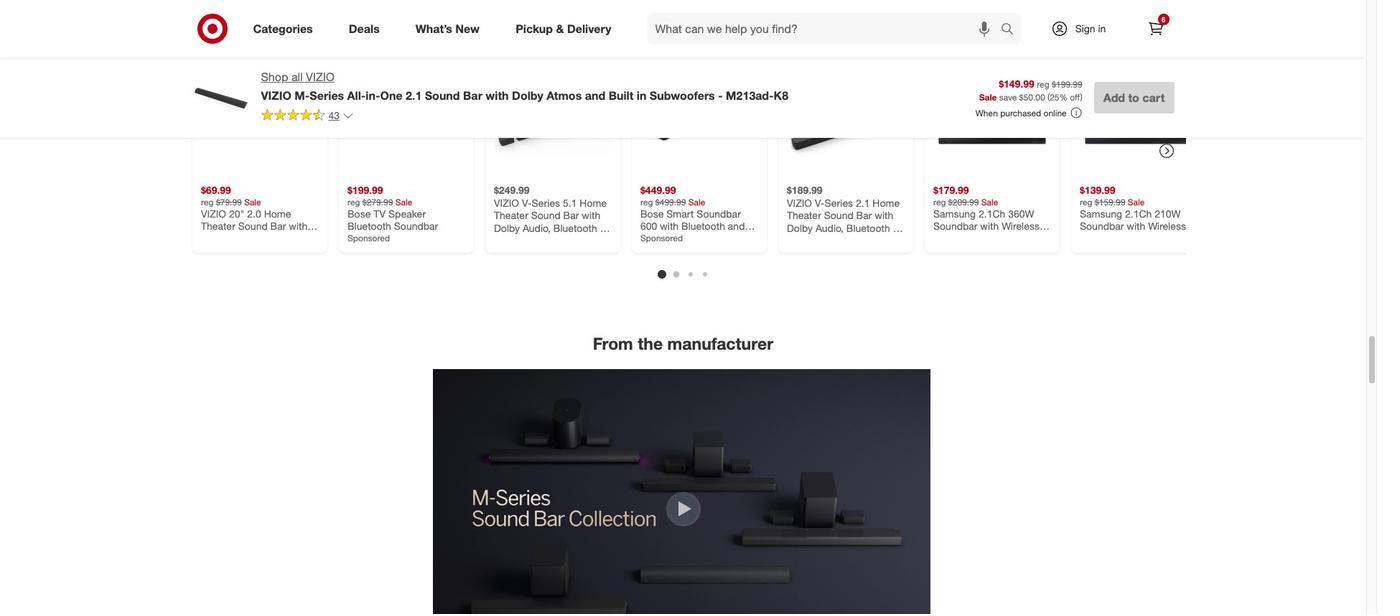 Task type: describe. For each thing, give the bounding box(es) containing it.
- inside the $179.99 reg $209.99 sale samsung 2.1ch 360w soundbar with wireless sub - black (hw-b53m)
[[954, 233, 958, 245]]

search button
[[994, 13, 1029, 47]]

$79.99
[[216, 197, 242, 208]]

delivery
[[567, 21, 612, 36]]

slide 1 of 1, show larger image, vizio m-series sound bar collection video image
[[429, 366, 934, 614]]

all
[[291, 70, 303, 84]]

pickup & delivery link
[[504, 13, 630, 45]]

deals link
[[337, 13, 398, 45]]

bluetooth inside the $199.99 reg $279.99 sale bose tv speaker bluetooth soundbar sponsored
[[347, 220, 391, 232]]

$159.99
[[1095, 197, 1125, 208]]

bar inside "$189.99 vizio v-series 2.1 home theater sound bar with dolby audio, bluetooth - v21-h8"
[[856, 209, 872, 222]]

m213ad-
[[726, 88, 774, 103]]

reg for $139.99
[[1080, 197, 1092, 208]]

off
[[1070, 92, 1080, 103]]

bose smart soundbar 600 with bluetooth and dolby atmos image
[[640, 58, 758, 176]]

6 link
[[1140, 13, 1172, 45]]

bluetooth inside $249.99 vizio v-series 5.1 home theater sound bar with dolby audio, bluetooth - v51-h6
[[553, 222, 597, 234]]

$449.99 reg $499.99 sale bose smart soundbar 600 with bluetooth and dolby atmos
[[640, 184, 745, 245]]

$199.99 inside the $199.99 reg $279.99 sale bose tv speaker bluetooth soundbar sponsored
[[347, 184, 383, 196]]

)
[[1080, 92, 1083, 103]]

(hw- for c43m)
[[1135, 233, 1158, 245]]

from the manufacturer
[[593, 334, 774, 354]]

sale for speaker
[[395, 197, 412, 208]]

sign in link
[[1039, 13, 1129, 45]]

deep
[[250, 233, 274, 245]]

from
[[593, 334, 633, 354]]

43
[[329, 109, 340, 121]]

sub for samsung 2.1ch 360w soundbar with wireless sub - black (hw-b53m)
[[933, 233, 951, 245]]

with inside "$189.99 vizio v-series 2.1 home theater sound bar with dolby audio, bluetooth - v21-h8"
[[875, 209, 893, 222]]

b53m)
[[1012, 233, 1041, 245]]

sale for 50.00
[[979, 92, 997, 103]]

$199.99 reg $279.99 sale bose tv speaker bluetooth soundbar sponsored
[[347, 184, 438, 243]]

more
[[616, 14, 657, 34]]

$249.99 vizio v-series 5.1 home theater sound bar with dolby audio, bluetooth - v51-h6
[[494, 184, 607, 247]]

sale for 2.0
[[244, 197, 261, 208]]

more to consider
[[616, 14, 750, 34]]

and inside $449.99 reg $499.99 sale bose smart soundbar 600 with bluetooth and dolby atmos
[[728, 220, 745, 232]]

6
[[1162, 15, 1166, 24]]

20"
[[229, 208, 244, 220]]

when
[[976, 107, 998, 118]]

sound inside $249.99 vizio v-series 5.1 home theater sound bar with dolby audio, bluetooth - v51-h6
[[531, 209, 560, 222]]

v51-
[[494, 234, 515, 247]]

dolby inside $249.99 vizio v-series 5.1 home theater sound bar with dolby audio, bluetooth - v51-h6
[[494, 222, 520, 234]]

m-
[[295, 88, 310, 103]]

with inside the shop all vizio vizio m-series all-in-one 2.1 sound bar with dolby atmos and built in subwoofers - m213ad-k8
[[486, 88, 509, 103]]

built
[[609, 88, 634, 103]]

series inside the shop all vizio vizio m-series all-in-one 2.1 sound bar with dolby atmos and built in subwoofers - m213ad-k8
[[310, 88, 344, 103]]

with inside $69.99 reg $79.99 sale vizio 20" 2.0 home theater sound bar with integrated deep bass (sb2020n)
[[289, 220, 307, 232]]

what's new link
[[403, 13, 498, 45]]

sale for 360w
[[981, 197, 998, 208]]

wireless for b53m)
[[1002, 220, 1040, 232]]

360w
[[1008, 208, 1034, 220]]

home for vizio v-series 2.1 home theater sound bar with dolby audio, bluetooth - v21-h8
[[872, 197, 900, 209]]

atmos inside $449.99 reg $499.99 sale bose smart soundbar 600 with bluetooth and dolby atmos
[[669, 233, 698, 245]]

v21-
[[787, 234, 808, 247]]

- inside the shop all vizio vizio m-series all-in-one 2.1 sound bar with dolby atmos and built in subwoofers - m213ad-k8
[[718, 88, 723, 103]]

what's new
[[416, 21, 480, 36]]

$209.99
[[948, 197, 979, 208]]

audio, for h8
[[815, 222, 843, 234]]

cart
[[1143, 90, 1165, 105]]

with inside $139.99 reg $159.99 sale samsung 2.1ch 210w soundbar with wireless sub - black (hw-c43m)
[[1127, 220, 1145, 232]]

What can we help you find? suggestions appear below search field
[[647, 13, 1004, 45]]

43 link
[[261, 108, 354, 125]]

2.0
[[247, 208, 261, 220]]

%
[[1060, 92, 1068, 103]]

1 horizontal spatial in
[[1098, 22, 1106, 34]]

$449.99
[[640, 184, 676, 196]]

black for b53m)
[[961, 233, 986, 245]]

consider
[[682, 14, 750, 34]]

deals
[[349, 21, 380, 36]]

$499.99
[[655, 197, 686, 208]]

v- for $249.99
[[522, 197, 532, 209]]

5.1
[[563, 197, 577, 209]]

when purchased online
[[976, 107, 1067, 118]]

reg for $69.99
[[201, 197, 213, 208]]

sale for 210w
[[1128, 197, 1145, 208]]

(hw- for b53m)
[[989, 233, 1012, 245]]

$69.99 reg $79.99 sale vizio 20" 2.0 home theater sound bar with integrated deep bass (sb2020n)
[[201, 184, 307, 257]]

integrated
[[201, 233, 247, 245]]

bluetooth inside $449.99 reg $499.99 sale bose smart soundbar 600 with bluetooth and dolby atmos
[[681, 220, 725, 232]]

home for vizio v-series 5.1 home theater sound bar with dolby audio, bluetooth - v51-h6
[[579, 197, 607, 209]]

&
[[556, 21, 564, 36]]

- inside $249.99 vizio v-series 5.1 home theater sound bar with dolby audio, bluetooth - v51-h6
[[600, 222, 604, 234]]

sale for soundbar
[[688, 197, 705, 208]]

- inside $139.99 reg $159.99 sale samsung 2.1ch 210w soundbar with wireless sub - black (hw-c43m)
[[1101, 233, 1105, 245]]

atmos inside the shop all vizio vizio m-series all-in-one 2.1 sound bar with dolby atmos and built in subwoofers - m213ad-k8
[[547, 88, 582, 103]]

speaker
[[388, 208, 426, 220]]

in inside the shop all vizio vizio m-series all-in-one 2.1 sound bar with dolby atmos and built in subwoofers - m213ad-k8
[[637, 88, 647, 103]]

$149.99 reg $199.99 sale save $ 50.00 ( 25 % off )
[[979, 77, 1083, 103]]

h8
[[808, 234, 821, 247]]

bose for bluetooth
[[347, 208, 370, 220]]

$139.99
[[1080, 184, 1115, 196]]

bose tv speaker bluetooth soundbar image
[[347, 58, 465, 176]]

purchased
[[1001, 107, 1042, 118]]

sound inside the shop all vizio vizio m-series all-in-one 2.1 sound bar with dolby atmos and built in subwoofers - m213ad-k8
[[425, 88, 460, 103]]

add
[[1104, 90, 1125, 105]]

bar inside the shop all vizio vizio m-series all-in-one 2.1 sound bar with dolby atmos and built in subwoofers - m213ad-k8
[[463, 88, 483, 103]]

$249.99
[[494, 184, 529, 196]]

2 sponsored from the left
[[640, 233, 683, 243]]

series for $189.99
[[825, 197, 853, 209]]

$189.99 vizio v-series 2.1 home theater sound bar with dolby audio, bluetooth - v21-h8
[[787, 184, 900, 247]]

sub for samsung 2.1ch 210w soundbar with wireless sub - black (hw-c43m)
[[1080, 233, 1098, 245]]

soundbar inside $449.99 reg $499.99 sale bose smart soundbar 600 with bluetooth and dolby atmos
[[697, 208, 741, 220]]

210w
[[1155, 208, 1181, 220]]

soundbar inside the $179.99 reg $209.99 sale samsung 2.1ch 360w soundbar with wireless sub - black (hw-b53m)
[[933, 220, 977, 232]]

categories
[[253, 21, 313, 36]]

tv
[[373, 208, 385, 220]]

sound inside $69.99 reg $79.99 sale vizio 20" 2.0 home theater sound bar with integrated deep bass (sb2020n)
[[238, 220, 267, 232]]

sign
[[1076, 22, 1096, 34]]

vizio inside "$189.99 vizio v-series 2.1 home theater sound bar with dolby audio, bluetooth - v21-h8"
[[787, 197, 812, 209]]



Task type: locate. For each thing, give the bounding box(es) containing it.
to for cart
[[1129, 90, 1140, 105]]

to right the more
[[662, 14, 677, 34]]

$179.99 reg $209.99 sale samsung 2.1ch 360w soundbar with wireless sub - black (hw-b53m)
[[933, 184, 1041, 245]]

2.1ch inside $139.99 reg $159.99 sale samsung 2.1ch 210w soundbar with wireless sub - black (hw-c43m)
[[1125, 208, 1152, 220]]

dolby inside "$189.99 vizio v-series 2.1 home theater sound bar with dolby audio, bluetooth - v21-h8"
[[787, 222, 813, 234]]

wireless down the 210w
[[1148, 220, 1186, 232]]

shop all vizio vizio m-series all-in-one 2.1 sound bar with dolby atmos and built in subwoofers - m213ad-k8
[[261, 70, 789, 103]]

samsung inside the $179.99 reg $209.99 sale samsung 2.1ch 360w soundbar with wireless sub - black (hw-b53m)
[[933, 208, 976, 220]]

dolby
[[512, 88, 543, 103], [494, 222, 520, 234], [787, 222, 813, 234], [640, 233, 666, 245]]

sponsored
[[347, 233, 390, 243], [640, 233, 683, 243]]

vizio down shop
[[261, 88, 291, 103]]

2.1ch left the 210w
[[1125, 208, 1152, 220]]

soundbar inside $139.99 reg $159.99 sale samsung 2.1ch 210w soundbar with wireless sub - black (hw-c43m)
[[1080, 220, 1124, 232]]

all-
[[347, 88, 366, 103]]

(hw- inside the $179.99 reg $209.99 sale samsung 2.1ch 360w soundbar with wireless sub - black (hw-b53m)
[[989, 233, 1012, 245]]

0 horizontal spatial and
[[585, 88, 606, 103]]

1 (hw- from the left
[[989, 233, 1012, 245]]

to inside button
[[1129, 90, 1140, 105]]

1 horizontal spatial black
[[1107, 233, 1132, 245]]

audio, up the h8
[[815, 222, 843, 234]]

reg for $179.99
[[933, 197, 946, 208]]

theater for h6
[[494, 209, 528, 222]]

0 horizontal spatial audio,
[[522, 222, 550, 234]]

reg inside $149.99 reg $199.99 sale save $ 50.00 ( 25 % off )
[[1037, 79, 1050, 89]]

v-
[[522, 197, 532, 209], [815, 197, 825, 209]]

1 vertical spatial atmos
[[669, 233, 698, 245]]

black
[[961, 233, 986, 245], [1107, 233, 1132, 245]]

1 horizontal spatial samsung
[[1080, 208, 1122, 220]]

dolby up v51-
[[494, 222, 520, 234]]

bose left tv on the left of the page
[[347, 208, 370, 220]]

2 wireless from the left
[[1148, 220, 1186, 232]]

reg down $179.99
[[933, 197, 946, 208]]

sale inside $139.99 reg $159.99 sale samsung 2.1ch 210w soundbar with wireless sub - black (hw-c43m)
[[1128, 197, 1145, 208]]

and
[[585, 88, 606, 103], [728, 220, 745, 232]]

series
[[310, 88, 344, 103], [531, 197, 560, 209], [825, 197, 853, 209]]

1 vertical spatial to
[[1129, 90, 1140, 105]]

dolby up v21-
[[787, 222, 813, 234]]

vizio inside $249.99 vizio v-series 5.1 home theater sound bar with dolby audio, bluetooth - v51-h6
[[494, 197, 519, 209]]

sale inside $69.99 reg $79.99 sale vizio 20" 2.0 home theater sound bar with integrated deep bass (sb2020n)
[[244, 197, 261, 208]]

0 horizontal spatial (hw-
[[989, 233, 1012, 245]]

atmos down smart
[[669, 233, 698, 245]]

1 wireless from the left
[[1002, 220, 1040, 232]]

to right add at right top
[[1129, 90, 1140, 105]]

reg up '('
[[1037, 79, 1050, 89]]

1 horizontal spatial wireless
[[1148, 220, 1186, 232]]

samsung for samsung 2.1ch 360w soundbar with wireless sub - black (hw-b53m)
[[933, 208, 976, 220]]

1 vertical spatial and
[[728, 220, 745, 232]]

0 vertical spatial and
[[585, 88, 606, 103]]

to for consider
[[662, 14, 677, 34]]

reg inside $139.99 reg $159.99 sale samsung 2.1ch 210w soundbar with wireless sub - black (hw-c43m)
[[1080, 197, 1092, 208]]

2 v- from the left
[[815, 197, 825, 209]]

online
[[1044, 107, 1067, 118]]

-
[[718, 88, 723, 103], [600, 222, 604, 234], [893, 222, 897, 234], [954, 233, 958, 245], [1101, 233, 1105, 245]]

1 horizontal spatial v-
[[815, 197, 825, 209]]

sponsored down "600"
[[640, 233, 683, 243]]

$199.99
[[1052, 79, 1083, 89], [347, 184, 383, 196]]

pickup & delivery
[[516, 21, 612, 36]]

sign in
[[1076, 22, 1106, 34]]

with inside $449.99 reg $499.99 sale bose smart soundbar 600 with bluetooth and dolby atmos
[[660, 220, 678, 232]]

sale right $79.99
[[244, 197, 261, 208]]

2 (hw- from the left
[[1135, 233, 1158, 245]]

sale up when
[[979, 92, 997, 103]]

2 horizontal spatial home
[[872, 197, 900, 209]]

vizio left 20"
[[201, 208, 226, 220]]

1 2.1ch from the left
[[979, 208, 1005, 220]]

soundbar right smart
[[697, 208, 741, 220]]

theater down $249.99
[[494, 209, 528, 222]]

in right the built
[[637, 88, 647, 103]]

in
[[1098, 22, 1106, 34], [637, 88, 647, 103]]

2.1ch inside the $179.99 reg $209.99 sale samsung 2.1ch 360w soundbar with wireless sub - black (hw-b53m)
[[979, 208, 1005, 220]]

dolby down "600"
[[640, 233, 666, 245]]

1 vertical spatial in
[[637, 88, 647, 103]]

dolby inside $449.99 reg $499.99 sale bose smart soundbar 600 with bluetooth and dolby atmos
[[640, 233, 666, 245]]

samsung 2.1ch 210w soundbar with wireless sub - black (hw-c43m) image
[[1080, 58, 1198, 176]]

(hw- inside $139.99 reg $159.99 sale samsung 2.1ch 210w soundbar with wireless sub - black (hw-c43m)
[[1135, 233, 1158, 245]]

sub inside the $179.99 reg $209.99 sale samsung 2.1ch 360w soundbar with wireless sub - black (hw-b53m)
[[933, 233, 951, 245]]

1 horizontal spatial and
[[728, 220, 745, 232]]

theater inside "$189.99 vizio v-series 2.1 home theater sound bar with dolby audio, bluetooth - v21-h8"
[[787, 209, 821, 222]]

reg inside the $179.99 reg $209.99 sale samsung 2.1ch 360w soundbar with wireless sub - black (hw-b53m)
[[933, 197, 946, 208]]

theater up 'integrated'
[[201, 220, 235, 232]]

with
[[486, 88, 509, 103], [582, 209, 600, 222], [875, 209, 893, 222], [289, 220, 307, 232], [660, 220, 678, 232], [980, 220, 999, 232], [1127, 220, 1145, 232]]

(hw- down the 210w
[[1135, 233, 1158, 245]]

0 horizontal spatial home
[[264, 208, 291, 220]]

sale right $209.99
[[981, 197, 998, 208]]

new
[[456, 21, 480, 36]]

sound inside "$189.99 vizio v-series 2.1 home theater sound bar with dolby audio, bluetooth - v21-h8"
[[824, 209, 853, 222]]

black for c43m)
[[1107, 233, 1132, 245]]

v- for $189.99
[[815, 197, 825, 209]]

(hw- down 360w
[[989, 233, 1012, 245]]

audio,
[[522, 222, 550, 234], [815, 222, 843, 234]]

25
[[1050, 92, 1060, 103]]

0 horizontal spatial 2.1ch
[[979, 208, 1005, 220]]

samsung down $139.99 at the right top
[[1080, 208, 1122, 220]]

wireless down 360w
[[1002, 220, 1040, 232]]

vizio down $249.99
[[494, 197, 519, 209]]

$189.99
[[787, 184, 822, 196]]

bose inside $449.99 reg $499.99 sale bose smart soundbar 600 with bluetooth and dolby atmos
[[640, 208, 663, 220]]

theater inside $249.99 vizio v-series 5.1 home theater sound bar with dolby audio, bluetooth - v51-h6
[[494, 209, 528, 222]]

series inside $249.99 vizio v-series 5.1 home theater sound bar with dolby audio, bluetooth - v51-h6
[[531, 197, 560, 209]]

audio, inside "$189.99 vizio v-series 2.1 home theater sound bar with dolby audio, bluetooth - v21-h8"
[[815, 222, 843, 234]]

1 samsung from the left
[[933, 208, 976, 220]]

soundbar down $209.99
[[933, 220, 977, 232]]

$199.99 inside $149.99 reg $199.99 sale save $ 50.00 ( 25 % off )
[[1052, 79, 1083, 89]]

black down $209.99
[[961, 233, 986, 245]]

audio, for h6
[[522, 222, 550, 234]]

audio, inside $249.99 vizio v-series 5.1 home theater sound bar with dolby audio, bluetooth - v51-h6
[[522, 222, 550, 234]]

2 samsung from the left
[[1080, 208, 1122, 220]]

with inside the $179.99 reg $209.99 sale samsung 2.1ch 360w soundbar with wireless sub - black (hw-b53m)
[[980, 220, 999, 232]]

shop
[[261, 70, 288, 84]]

$179.99
[[933, 184, 969, 196]]

sale inside $149.99 reg $199.99 sale save $ 50.00 ( 25 % off )
[[979, 92, 997, 103]]

soundbar down $159.99
[[1080, 220, 1124, 232]]

reg left $279.99
[[347, 197, 360, 208]]

sponsored down tv on the left of the page
[[347, 233, 390, 243]]

one
[[380, 88, 403, 103]]

reg
[[1037, 79, 1050, 89], [201, 197, 213, 208], [347, 197, 360, 208], [640, 197, 653, 208], [933, 197, 946, 208], [1080, 197, 1092, 208]]

dolby down pickup on the left of page
[[512, 88, 543, 103]]

0 vertical spatial in
[[1098, 22, 1106, 34]]

1 black from the left
[[961, 233, 986, 245]]

0 horizontal spatial v-
[[522, 197, 532, 209]]

categories link
[[241, 13, 331, 45]]

search
[[994, 23, 1029, 37]]

0 horizontal spatial sponsored
[[347, 233, 390, 243]]

v- down $249.99
[[522, 197, 532, 209]]

home inside $69.99 reg $79.99 sale vizio 20" 2.0 home theater sound bar with integrated deep bass (sb2020n)
[[264, 208, 291, 220]]

- inside "$189.99 vizio v-series 2.1 home theater sound bar with dolby audio, bluetooth - v21-h8"
[[893, 222, 897, 234]]

0 horizontal spatial black
[[961, 233, 986, 245]]

2 audio, from the left
[[815, 222, 843, 234]]

atmos
[[547, 88, 582, 103], [669, 233, 698, 245]]

1 horizontal spatial bose
[[640, 208, 663, 220]]

atmos left the built
[[547, 88, 582, 103]]

soundbar
[[697, 208, 741, 220], [394, 220, 438, 232], [933, 220, 977, 232], [1080, 220, 1124, 232]]

1 horizontal spatial atmos
[[669, 233, 698, 245]]

sub down $209.99
[[933, 233, 951, 245]]

in-
[[366, 88, 380, 103]]

reg for $449.99
[[640, 197, 653, 208]]

vizio v-series 5.1 home theater sound bar with dolby audio, bluetooth - v51-h6 image
[[494, 58, 612, 176]]

(sb2020n)
[[201, 245, 248, 257]]

k8
[[774, 88, 789, 103]]

v- inside "$189.99 vizio v-series 2.1 home theater sound bar with dolby audio, bluetooth - v21-h8"
[[815, 197, 825, 209]]

2.1ch for 210w
[[1125, 208, 1152, 220]]

0 horizontal spatial in
[[637, 88, 647, 103]]

sale right $279.99
[[395, 197, 412, 208]]

and inside the shop all vizio vizio m-series all-in-one 2.1 sound bar with dolby atmos and built in subwoofers - m213ad-k8
[[585, 88, 606, 103]]

1 horizontal spatial 2.1ch
[[1125, 208, 1152, 220]]

1 v- from the left
[[522, 197, 532, 209]]

bar inside $69.99 reg $79.99 sale vizio 20" 2.0 home theater sound bar with integrated deep bass (sb2020n)
[[270, 220, 286, 232]]

vizio down $189.99
[[787, 197, 812, 209]]

bluetooth
[[347, 220, 391, 232], [681, 220, 725, 232], [553, 222, 597, 234], [846, 222, 890, 234]]

sale inside the $179.99 reg $209.99 sale samsung 2.1ch 360w soundbar with wireless sub - black (hw-b53m)
[[981, 197, 998, 208]]

sponsored inside the $199.99 reg $279.99 sale bose tv speaker bluetooth soundbar sponsored
[[347, 233, 390, 243]]

600
[[640, 220, 657, 232]]

$69.99
[[201, 184, 231, 196]]

samsung
[[933, 208, 976, 220], [1080, 208, 1122, 220]]

1 sponsored from the left
[[347, 233, 390, 243]]

save
[[1000, 92, 1017, 103]]

pickup
[[516, 21, 553, 36]]

1 horizontal spatial sub
[[1080, 233, 1098, 245]]

0 horizontal spatial theater
[[201, 220, 235, 232]]

black inside $139.99 reg $159.99 sale samsung 2.1ch 210w soundbar with wireless sub - black (hw-c43m)
[[1107, 233, 1132, 245]]

sale right $499.99
[[688, 197, 705, 208]]

1 horizontal spatial to
[[1129, 90, 1140, 105]]

bose inside the $199.99 reg $279.99 sale bose tv speaker bluetooth soundbar sponsored
[[347, 208, 370, 220]]

what's
[[416, 21, 452, 36]]

sub
[[933, 233, 951, 245], [1080, 233, 1098, 245]]

black down $159.99
[[1107, 233, 1132, 245]]

2.1ch
[[979, 208, 1005, 220], [1125, 208, 1152, 220]]

$139.99 reg $159.99 sale samsung 2.1ch 210w soundbar with wireless sub - black (hw-c43m)
[[1080, 184, 1188, 245]]

0 horizontal spatial to
[[662, 14, 677, 34]]

sound
[[425, 88, 460, 103], [531, 209, 560, 222], [824, 209, 853, 222], [238, 220, 267, 232]]

0 horizontal spatial series
[[310, 88, 344, 103]]

2.1ch left 360w
[[979, 208, 1005, 220]]

0 horizontal spatial sub
[[933, 233, 951, 245]]

reg down $449.99
[[640, 197, 653, 208]]

0 vertical spatial 2.1
[[406, 88, 422, 103]]

0 vertical spatial to
[[662, 14, 677, 34]]

series inside "$189.99 vizio v-series 2.1 home theater sound bar with dolby audio, bluetooth - v21-h8"
[[825, 197, 853, 209]]

series for $249.99
[[531, 197, 560, 209]]

h6
[[515, 234, 528, 247]]

0 horizontal spatial bose
[[347, 208, 370, 220]]

add to cart
[[1104, 90, 1165, 105]]

2 bose from the left
[[640, 208, 663, 220]]

manufacturer
[[668, 334, 774, 354]]

(
[[1048, 92, 1050, 103]]

wireless for c43m)
[[1148, 220, 1186, 232]]

soundbar inside the $199.99 reg $279.99 sale bose tv speaker bluetooth soundbar sponsored
[[394, 220, 438, 232]]

reg inside $449.99 reg $499.99 sale bose smart soundbar 600 with bluetooth and dolby atmos
[[640, 197, 653, 208]]

bluetooth inside "$189.99 vizio v-series 2.1 home theater sound bar with dolby audio, bluetooth - v21-h8"
[[846, 222, 890, 234]]

reg down $139.99 at the right top
[[1080, 197, 1092, 208]]

bar inside $249.99 vizio v-series 5.1 home theater sound bar with dolby audio, bluetooth - v51-h6
[[563, 209, 579, 222]]

samsung 2.1ch 360w soundbar with wireless sub - black (hw-b53m) image
[[933, 58, 1051, 176]]

smart
[[666, 208, 694, 220]]

reg inside $69.99 reg $79.99 sale vizio 20" 2.0 home theater sound bar with integrated deep bass (sb2020n)
[[201, 197, 213, 208]]

sale inside the $199.99 reg $279.99 sale bose tv speaker bluetooth soundbar sponsored
[[395, 197, 412, 208]]

1 horizontal spatial 2.1
[[856, 197, 870, 209]]

2 horizontal spatial series
[[825, 197, 853, 209]]

theater inside $69.99 reg $79.99 sale vizio 20" 2.0 home theater sound bar with integrated deep bass (sb2020n)
[[201, 220, 235, 232]]

50.00
[[1024, 92, 1045, 103]]

dolby inside the shop all vizio vizio m-series all-in-one 2.1 sound bar with dolby atmos and built in subwoofers - m213ad-k8
[[512, 88, 543, 103]]

theater down $189.99
[[787, 209, 821, 222]]

2 2.1ch from the left
[[1125, 208, 1152, 220]]

vizio
[[306, 70, 335, 84], [261, 88, 291, 103], [494, 197, 519, 209], [787, 197, 812, 209], [201, 208, 226, 220]]

$279.99
[[362, 197, 393, 208]]

1 bose from the left
[[347, 208, 370, 220]]

0 horizontal spatial $199.99
[[347, 184, 383, 196]]

1 horizontal spatial audio,
[[815, 222, 843, 234]]

$199.99 up $279.99
[[347, 184, 383, 196]]

home inside $249.99 vizio v-series 5.1 home theater sound bar with dolby audio, bluetooth - v51-h6
[[579, 197, 607, 209]]

0 horizontal spatial wireless
[[1002, 220, 1040, 232]]

1 horizontal spatial $199.99
[[1052, 79, 1083, 89]]

sub down $159.99
[[1080, 233, 1098, 245]]

2 sub from the left
[[1080, 233, 1098, 245]]

c43m)
[[1158, 233, 1188, 245]]

image of vizio m-series all-in-one 2.1 sound bar with dolby atmos and built in subwoofers - m213ad-k8 image
[[192, 69, 250, 126]]

v- down $189.99
[[815, 197, 825, 209]]

2 horizontal spatial theater
[[787, 209, 821, 222]]

$199.99 up %
[[1052, 79, 1083, 89]]

2 black from the left
[[1107, 233, 1132, 245]]

1 audio, from the left
[[522, 222, 550, 234]]

wireless inside $139.99 reg $159.99 sale samsung 2.1ch 210w soundbar with wireless sub - black (hw-c43m)
[[1148, 220, 1186, 232]]

0 horizontal spatial samsung
[[933, 208, 976, 220]]

1 horizontal spatial home
[[579, 197, 607, 209]]

bose for 600
[[640, 208, 663, 220]]

0 horizontal spatial 2.1
[[406, 88, 422, 103]]

reg down $69.99
[[201, 197, 213, 208]]

reg for $149.99
[[1037, 79, 1050, 89]]

$
[[1020, 92, 1024, 103]]

1 horizontal spatial series
[[531, 197, 560, 209]]

audio, up h6
[[522, 222, 550, 234]]

the
[[638, 334, 663, 354]]

2.1ch for 360w
[[979, 208, 1005, 220]]

wireless inside the $179.99 reg $209.99 sale samsung 2.1ch 360w soundbar with wireless sub - black (hw-b53m)
[[1002, 220, 1040, 232]]

1 horizontal spatial theater
[[494, 209, 528, 222]]

0 horizontal spatial atmos
[[547, 88, 582, 103]]

vizio right all
[[306, 70, 335, 84]]

1 horizontal spatial sponsored
[[640, 233, 683, 243]]

samsung down $179.99
[[933, 208, 976, 220]]

bose up "600"
[[640, 208, 663, 220]]

vizio 20" 2.0 home theater sound bar with integrated deep bass (sb2020n) image
[[201, 58, 319, 176]]

2.1 inside the shop all vizio vizio m-series all-in-one 2.1 sound bar with dolby atmos and built in subwoofers - m213ad-k8
[[406, 88, 422, 103]]

(hw-
[[989, 233, 1012, 245], [1135, 233, 1158, 245]]

black inside the $179.99 reg $209.99 sale samsung 2.1ch 360w soundbar with wireless sub - black (hw-b53m)
[[961, 233, 986, 245]]

$149.99
[[999, 77, 1035, 89]]

sale right $159.99
[[1128, 197, 1145, 208]]

in right "sign" at the right top of the page
[[1098, 22, 1106, 34]]

bar
[[463, 88, 483, 103], [563, 209, 579, 222], [856, 209, 872, 222], [270, 220, 286, 232]]

with inside $249.99 vizio v-series 5.1 home theater sound bar with dolby audio, bluetooth - v51-h6
[[582, 209, 600, 222]]

0 vertical spatial $199.99
[[1052, 79, 1083, 89]]

home inside "$189.99 vizio v-series 2.1 home theater sound bar with dolby audio, bluetooth - v21-h8"
[[872, 197, 900, 209]]

1 vertical spatial 2.1
[[856, 197, 870, 209]]

1 sub from the left
[[933, 233, 951, 245]]

vizio inside $69.99 reg $79.99 sale vizio 20" 2.0 home theater sound bar with integrated deep bass (sb2020n)
[[201, 208, 226, 220]]

vizio v-series 2.1 home theater sound bar with dolby audio, bluetooth - v21-h8 image
[[787, 58, 905, 176]]

subwoofers
[[650, 88, 715, 103]]

v- inside $249.99 vizio v-series 5.1 home theater sound bar with dolby audio, bluetooth - v51-h6
[[522, 197, 532, 209]]

1 vertical spatial $199.99
[[347, 184, 383, 196]]

wireless
[[1002, 220, 1040, 232], [1148, 220, 1186, 232]]

reg for $199.99
[[347, 197, 360, 208]]

sale inside $449.99 reg $499.99 sale bose smart soundbar 600 with bluetooth and dolby atmos
[[688, 197, 705, 208]]

1 horizontal spatial (hw-
[[1135, 233, 1158, 245]]

theater for h8
[[787, 209, 821, 222]]

samsung inside $139.99 reg $159.99 sale samsung 2.1ch 210w soundbar with wireless sub - black (hw-c43m)
[[1080, 208, 1122, 220]]

bass
[[277, 233, 299, 245]]

2.1 inside "$189.99 vizio v-series 2.1 home theater sound bar with dolby audio, bluetooth - v21-h8"
[[856, 197, 870, 209]]

0 vertical spatial atmos
[[547, 88, 582, 103]]

reg inside the $199.99 reg $279.99 sale bose tv speaker bluetooth soundbar sponsored
[[347, 197, 360, 208]]

add to cart button
[[1094, 82, 1175, 113]]

soundbar down the speaker
[[394, 220, 438, 232]]

samsung for samsung 2.1ch 210w soundbar with wireless sub - black (hw-c43m)
[[1080, 208, 1122, 220]]

sub inside $139.99 reg $159.99 sale samsung 2.1ch 210w soundbar with wireless sub - black (hw-c43m)
[[1080, 233, 1098, 245]]



Task type: vqa. For each thing, say whether or not it's contained in the screenshot.
Winter's 'reg'
no



